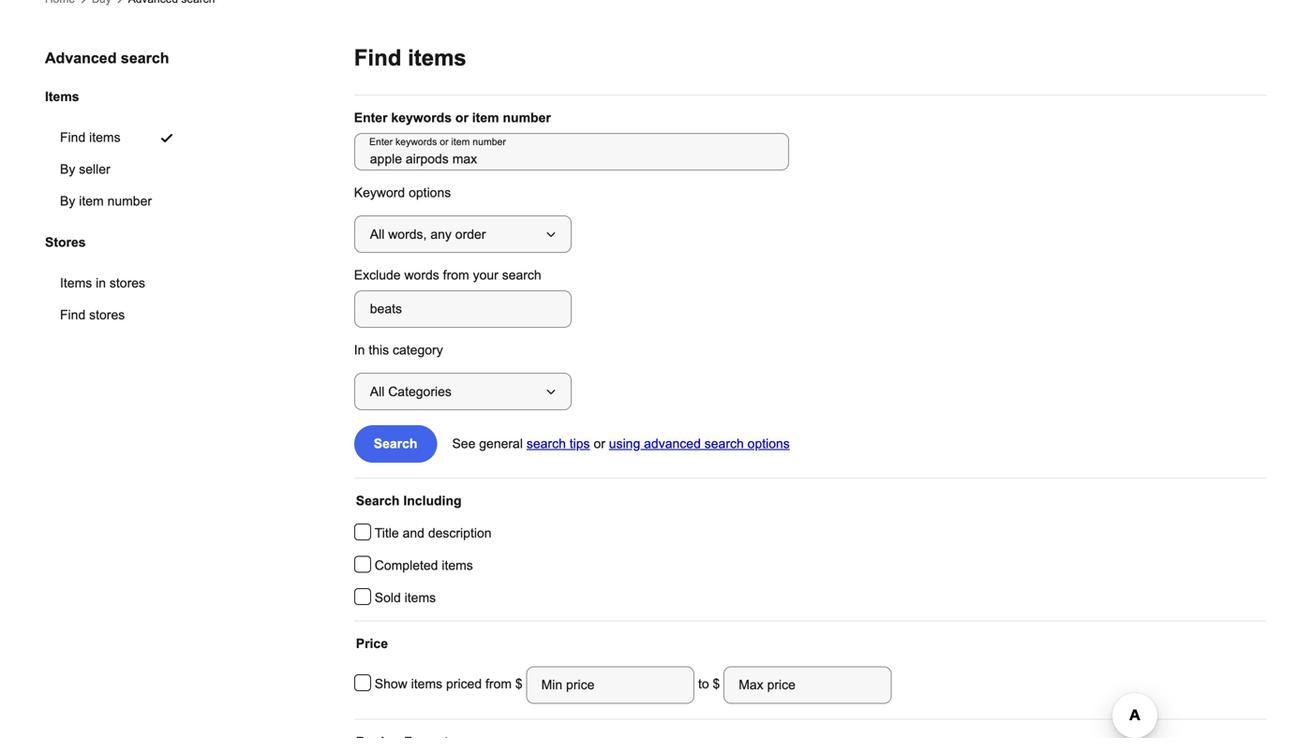 Task type: vqa. For each thing, say whether or not it's contained in the screenshot.
1st '$' from the right
yes



Task type: describe. For each thing, give the bounding box(es) containing it.
description
[[428, 526, 492, 541]]

stores
[[45, 235, 86, 250]]

0 vertical spatial number
[[503, 111, 551, 125]]

see
[[452, 437, 476, 451]]

enter keywords or item number
[[354, 111, 551, 125]]

in
[[354, 343, 365, 358]]

seller
[[79, 162, 110, 177]]

items in stores
[[60, 276, 145, 291]]

search tips link
[[527, 437, 590, 451]]

search right the 'advanced'
[[121, 50, 169, 67]]

tips
[[570, 437, 590, 451]]

1 horizontal spatial options
[[748, 437, 790, 451]]

items right sold
[[405, 591, 436, 605]]

by for by seller
[[60, 162, 75, 177]]

in
[[96, 276, 106, 291]]

0 horizontal spatial find items
[[60, 130, 121, 145]]

search button
[[354, 425, 437, 463]]

find for find items link
[[60, 130, 86, 145]]

search including
[[356, 494, 462, 508]]

to $
[[695, 677, 724, 692]]

find for find stores "link"
[[60, 308, 86, 322]]

search left tips
[[527, 437, 566, 451]]

in this category
[[354, 343, 443, 358]]

sold items
[[375, 591, 436, 605]]

by item number
[[60, 194, 152, 209]]

completed
[[375, 559, 438, 573]]

search for search
[[374, 437, 417, 451]]

search for search including
[[356, 494, 400, 508]]

0 horizontal spatial or
[[455, 111, 469, 125]]

your
[[473, 268, 498, 283]]

items up enter keywords or item number
[[408, 45, 467, 70]]

title and description
[[375, 526, 492, 541]]

items for items
[[45, 90, 79, 104]]

by seller link
[[45, 154, 197, 186]]

by for by item number
[[60, 194, 75, 209]]

completed items
[[375, 559, 473, 573]]

search right your at the left top of page
[[502, 268, 541, 283]]

1 horizontal spatial item
[[472, 111, 499, 125]]

0 vertical spatial options
[[409, 186, 451, 200]]

Enter maximum price range value, $ text field
[[724, 667, 892, 704]]

items up seller
[[89, 130, 121, 145]]

words
[[404, 268, 439, 283]]

using
[[609, 437, 640, 451]]

0 vertical spatial find items
[[354, 45, 467, 70]]



Task type: locate. For each thing, give the bounding box(es) containing it.
1 by from the top
[[60, 162, 75, 177]]

1 vertical spatial number
[[107, 194, 152, 209]]

find items up keywords
[[354, 45, 467, 70]]

1 vertical spatial stores
[[89, 308, 125, 322]]

0 horizontal spatial item
[[79, 194, 104, 209]]

1 vertical spatial item
[[79, 194, 104, 209]]

or
[[455, 111, 469, 125], [594, 437, 605, 451]]

from
[[443, 268, 469, 283], [485, 677, 512, 692]]

1 vertical spatial or
[[594, 437, 605, 451]]

2 vertical spatial find
[[60, 308, 86, 322]]

or right keywords
[[455, 111, 469, 125]]

and
[[403, 526, 424, 541]]

0 vertical spatial or
[[455, 111, 469, 125]]

0 horizontal spatial number
[[107, 194, 152, 209]]

by
[[60, 162, 75, 177], [60, 194, 75, 209]]

keyword
[[354, 186, 405, 200]]

Exclude words from your search text field
[[354, 291, 571, 328]]

items down description
[[442, 559, 473, 573]]

$ right to
[[713, 677, 720, 692]]

0 vertical spatial items
[[45, 90, 79, 104]]

$
[[515, 677, 526, 692], [713, 677, 720, 692]]

Enter minimum price range value, $ text field
[[526, 667, 695, 704]]

see general search tips or using advanced search options
[[452, 437, 790, 451]]

1 horizontal spatial $
[[713, 677, 720, 692]]

find stores link
[[45, 299, 190, 331]]

$ right priced
[[515, 677, 526, 692]]

item down seller
[[79, 194, 104, 209]]

item
[[472, 111, 499, 125], [79, 194, 104, 209]]

find
[[354, 45, 402, 70], [60, 130, 86, 145], [60, 308, 86, 322]]

0 vertical spatial find
[[354, 45, 402, 70]]

show items priced from
[[375, 677, 515, 692]]

1 $ from the left
[[515, 677, 526, 692]]

find inside "link"
[[60, 308, 86, 322]]

1 horizontal spatial from
[[485, 677, 512, 692]]

search right advanced
[[705, 437, 744, 451]]

including
[[403, 494, 462, 508]]

sold
[[375, 591, 401, 605]]

items left in
[[60, 276, 92, 291]]

exclude
[[354, 268, 401, 283]]

search inside button
[[374, 437, 417, 451]]

0 vertical spatial from
[[443, 268, 469, 283]]

Enter keywords or item number text field
[[354, 133, 789, 171]]

or right tips
[[594, 437, 605, 451]]

0 vertical spatial stores
[[110, 276, 145, 291]]

to
[[698, 677, 709, 692]]

enter
[[354, 111, 388, 125]]

1 vertical spatial items
[[60, 276, 92, 291]]

items inside "link"
[[60, 276, 92, 291]]

search up search including
[[374, 437, 417, 451]]

exclude words from your search
[[354, 268, 541, 283]]

options
[[409, 186, 451, 200], [748, 437, 790, 451]]

find up by seller at the left top
[[60, 130, 86, 145]]

find items up seller
[[60, 130, 121, 145]]

items
[[408, 45, 467, 70], [89, 130, 121, 145], [442, 559, 473, 573], [405, 591, 436, 605], [411, 677, 442, 692]]

0 horizontal spatial from
[[443, 268, 469, 283]]

items
[[45, 90, 79, 104], [60, 276, 92, 291]]

by left seller
[[60, 162, 75, 177]]

from right priced
[[485, 677, 512, 692]]

search
[[121, 50, 169, 67], [502, 268, 541, 283], [527, 437, 566, 451], [705, 437, 744, 451]]

0 vertical spatial by
[[60, 162, 75, 177]]

priced
[[446, 677, 482, 692]]

by down by seller at the left top
[[60, 194, 75, 209]]

from left your at the left top of page
[[443, 268, 469, 283]]

1 vertical spatial options
[[748, 437, 790, 451]]

items down the 'advanced'
[[45, 90, 79, 104]]

1 vertical spatial find
[[60, 130, 86, 145]]

items for items in stores
[[60, 276, 92, 291]]

stores
[[110, 276, 145, 291], [89, 308, 125, 322]]

2 by from the top
[[60, 194, 75, 209]]

general
[[479, 437, 523, 451]]

advanced
[[45, 50, 117, 67]]

find items link
[[45, 122, 197, 154]]

title
[[375, 526, 399, 541]]

keyword options
[[354, 186, 451, 200]]

0 horizontal spatial options
[[409, 186, 451, 200]]

1 vertical spatial search
[[356, 494, 400, 508]]

by item number link
[[45, 186, 197, 218]]

stores down items in stores
[[89, 308, 125, 322]]

0 horizontal spatial $
[[515, 677, 526, 692]]

stores right in
[[110, 276, 145, 291]]

0 vertical spatial item
[[472, 111, 499, 125]]

1 horizontal spatial find items
[[354, 45, 467, 70]]

1 vertical spatial from
[[485, 677, 512, 692]]

search
[[374, 437, 417, 451], [356, 494, 400, 508]]

1 horizontal spatial or
[[594, 437, 605, 451]]

1 vertical spatial find items
[[60, 130, 121, 145]]

find up enter at the top of page
[[354, 45, 402, 70]]

advanced
[[644, 437, 701, 451]]

by seller
[[60, 162, 110, 177]]

this
[[369, 343, 389, 358]]

item right keywords
[[472, 111, 499, 125]]

number up enter keywords or item number text box at top
[[503, 111, 551, 125]]

find stores
[[60, 308, 125, 322]]

keywords
[[391, 111, 452, 125]]

category
[[393, 343, 443, 358]]

show
[[375, 677, 407, 692]]

number
[[503, 111, 551, 125], [107, 194, 152, 209]]

price
[[356, 637, 388, 651]]

1 vertical spatial by
[[60, 194, 75, 209]]

0 vertical spatial search
[[374, 437, 417, 451]]

search up title
[[356, 494, 400, 508]]

number down the by seller link
[[107, 194, 152, 209]]

using advanced search options link
[[609, 437, 790, 451]]

items in stores link
[[45, 268, 190, 299]]

find down items in stores
[[60, 308, 86, 322]]

advanced search
[[45, 50, 169, 67]]

items right show
[[411, 677, 442, 692]]

1 horizontal spatial number
[[503, 111, 551, 125]]

2 $ from the left
[[713, 677, 720, 692]]

find items
[[354, 45, 467, 70], [60, 130, 121, 145]]



